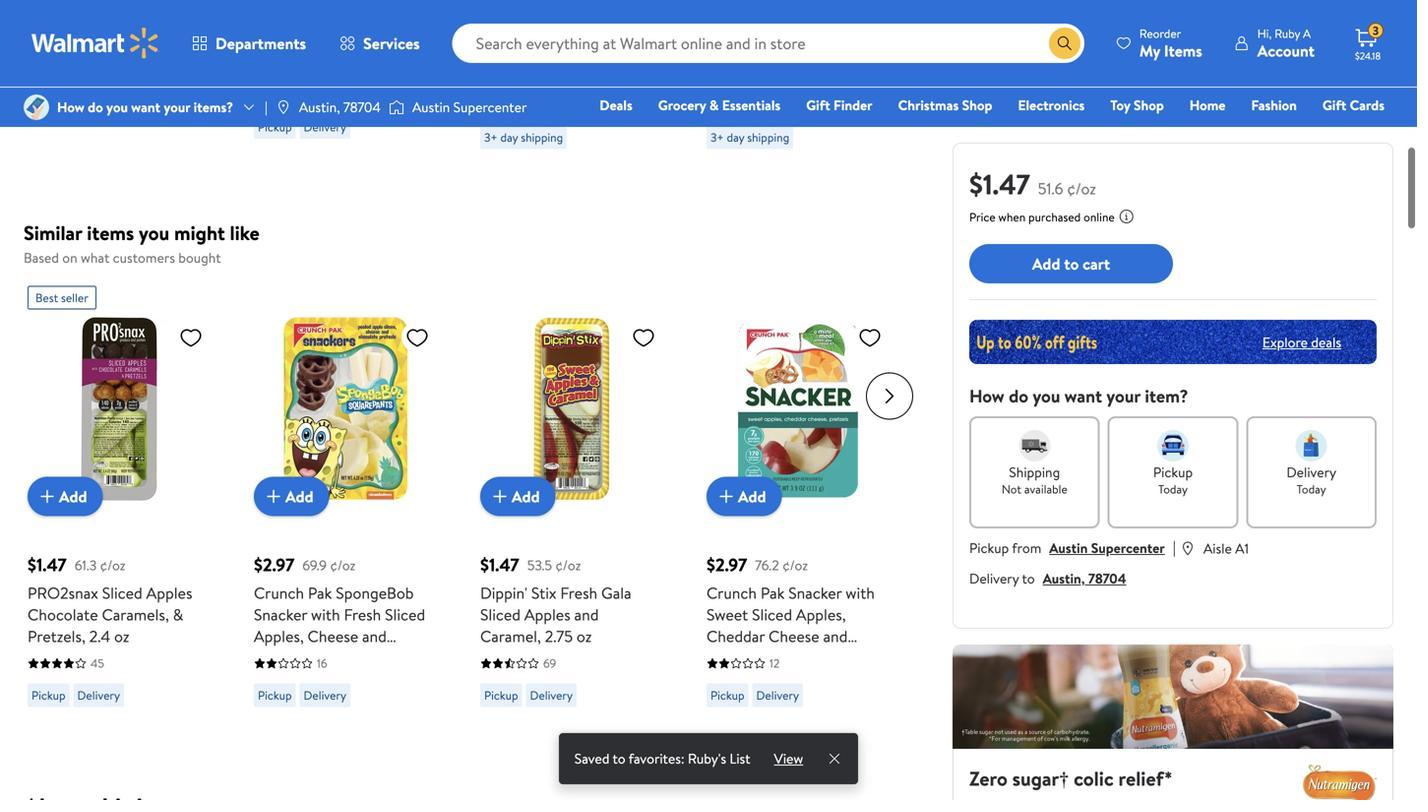 Task type: vqa. For each thing, say whether or not it's contained in the screenshot.
Powered
no



Task type: locate. For each thing, give the bounding box(es) containing it.
you inside similar items you might like based on what customers bought
[[139, 219, 170, 247]]

original inside rice krispies treats original chewy crispy marshmallow squares, 12.4 oz, 16 count
[[254, 35, 308, 57]]

2 horizontal spatial you
[[1033, 384, 1060, 408]]

0 vertical spatial to
[[1064, 253, 1079, 274]]

snack inside frito-lay flavor mix variety snack pack, 18 count 452
[[759, 18, 798, 40]]

$1.47 up dippin'
[[480, 553, 519, 577]]

and for crunch pak spongebob snacker with fresh sliced apples, cheese and chocolate pretzels, 4.25 oz tray
[[362, 625, 387, 647]]

0 horizontal spatial cheese
[[28, 18, 78, 40]]

shipping down essentials
[[747, 129, 790, 146]]

sweet
[[707, 604, 748, 625]]

search icon image
[[1057, 35, 1073, 51]]

add to favorites list, crunch pak snacker with sweet sliced apples, cheddar cheese and pretzels, 3.9 oz tray image
[[858, 325, 882, 350]]

tray
[[164, 40, 192, 62], [810, 647, 838, 669], [272, 669, 300, 690]]

0 horizontal spatial 3+ day shipping
[[484, 129, 563, 146]]

treats
[[343, 14, 384, 35]]

$1.47 up when
[[969, 165, 1030, 203]]

frito-
[[707, 0, 745, 18]]

one
[[1234, 123, 1263, 142]]

want for items?
[[131, 97, 160, 117]]

crunch for crunch pak spongebob snacker with fresh sliced apples, cheese and chocolate pretzels, 4.25 oz tray
[[254, 582, 304, 604]]

12
[[770, 655, 780, 672]]

12.4
[[408, 57, 434, 79]]

do up 'intent image for shipping'
[[1009, 384, 1029, 408]]

add up 53.5
[[512, 486, 540, 507]]

1 horizontal spatial original
[[480, 40, 535, 62]]

oz
[[145, 40, 160, 62], [114, 625, 129, 647], [577, 625, 592, 647], [792, 647, 807, 669], [254, 669, 269, 690]]

fresh
[[560, 582, 598, 604], [344, 604, 381, 625]]

registry
[[1158, 123, 1208, 142]]

78704 down austin supercenter button
[[1088, 569, 1126, 588]]

count down frito-
[[707, 40, 749, 62]]

 image down lunch
[[24, 94, 49, 120]]

original inside the slim jim snack-sized smoked meat stick, original flavor, keto friendly snack stick, 0.28 oz, 46 count
[[480, 40, 535, 62]]

0 vertical spatial austin
[[412, 97, 450, 117]]

a
[[1303, 25, 1311, 42]]

1 add button from the left
[[28, 477, 103, 516]]

original
[[254, 35, 308, 57], [480, 40, 535, 62]]

product group
[[28, 0, 211, 174], [254, 0, 437, 174], [480, 0, 663, 174], [707, 0, 890, 174], [28, 278, 211, 715], [254, 278, 437, 715], [480, 278, 663, 715], [707, 278, 890, 715]]

1 horizontal spatial $1.47
[[480, 553, 519, 577]]

gift inside gift cards registry
[[1323, 95, 1347, 115]]

45
[[91, 655, 104, 672]]

add to favorites list, dippin' stix fresh gala sliced apples and caramel, 2.75 oz image
[[632, 325, 655, 350]]

 image down "squares,"
[[389, 97, 404, 117]]

day down 46
[[500, 129, 518, 146]]

¢/oz right 61.3
[[100, 555, 126, 575]]

slim
[[480, 0, 509, 18]]

1 horizontal spatial count
[[529, 83, 572, 105]]

1 horizontal spatial you
[[139, 219, 170, 247]]

1 shipping from the left
[[521, 129, 563, 146]]

0 horizontal spatial original
[[254, 35, 308, 57]]

1 horizontal spatial your
[[1107, 384, 1141, 408]]

nachos
[[107, 0, 157, 18]]

add to cart
[[1032, 253, 1110, 274]]

1 horizontal spatial tray
[[272, 669, 300, 690]]

1 $2.97 from the left
[[254, 553, 295, 577]]

with inside $2.97 69.9 ¢/oz crunch pak spongebob snacker with fresh sliced apples, cheese and chocolate pretzels, 4.25 oz tray
[[311, 604, 340, 625]]

0 vertical spatial chocolate
[[28, 604, 98, 625]]

count right 46
[[529, 83, 572, 105]]

gift left cards
[[1323, 95, 1347, 115]]

0 vertical spatial 16
[[277, 79, 291, 100]]

1 vertical spatial chocolate
[[254, 647, 324, 669]]

sliced up 3.9
[[752, 604, 792, 625]]

sliced up 2.4
[[102, 582, 142, 604]]

pak inside '$2.97 76.2 ¢/oz crunch pak snacker with sweet sliced apples, cheddar cheese and pretzels, 3.9 oz tray'
[[761, 582, 785, 604]]

customers
[[113, 248, 175, 267]]

0 horizontal spatial want
[[131, 97, 160, 117]]

list
[[730, 749, 750, 768]]

¢/oz inside $2.97 69.9 ¢/oz crunch pak spongebob snacker with fresh sliced apples, cheese and chocolate pretzels, 4.25 oz tray
[[330, 555, 356, 575]]

2 vertical spatial to
[[613, 749, 626, 768]]

1 horizontal spatial crunch
[[707, 582, 757, 604]]

4 add button from the left
[[707, 477, 782, 516]]

1 vertical spatial snack
[[539, 62, 578, 83]]

day down essentials
[[727, 129, 744, 146]]

 image for austin, 78704
[[275, 99, 291, 115]]

to left cart
[[1064, 253, 1079, 274]]

2 $2.97 from the left
[[707, 553, 747, 577]]

christmas
[[898, 95, 959, 115]]

$2.97 left 69.9
[[254, 553, 295, 577]]

0 horizontal spatial chocolate
[[28, 604, 98, 625]]

shipping
[[1009, 463, 1060, 482]]

supercenter down the friendly
[[453, 97, 527, 117]]

1 horizontal spatial chocolate
[[254, 647, 324, 669]]

supercenter inside pickup from austin supercenter |
[[1091, 538, 1165, 558]]

and
[[574, 604, 599, 625], [362, 625, 387, 647], [823, 625, 848, 647]]

bought
[[178, 248, 221, 267]]

1 horizontal spatial 16
[[317, 655, 327, 672]]

1 horizontal spatial do
[[1009, 384, 1029, 408]]

fresh inside $2.97 69.9 ¢/oz crunch pak spongebob snacker with fresh sliced apples, cheese and chocolate pretzels, 4.25 oz tray
[[344, 604, 381, 625]]

items
[[87, 219, 134, 247]]

cheese
[[28, 18, 78, 40], [308, 625, 358, 647], [769, 625, 819, 647]]

and right 2.75
[[574, 604, 599, 625]]

oz,
[[254, 79, 273, 100]]

krispies
[[287, 14, 340, 35]]

today down intent image for pickup
[[1158, 481, 1188, 498]]

sliced inside $2.97 69.9 ¢/oz crunch pak spongebob snacker with fresh sliced apples, cheese and chocolate pretzels, 4.25 oz tray
[[385, 604, 425, 625]]

stick, up deals link
[[582, 62, 619, 83]]

0 horizontal spatial crunch
[[254, 582, 304, 604]]

crunch up cheddar
[[707, 582, 757, 604]]

& right caramels,
[[173, 604, 183, 625]]

0 horizontal spatial and
[[362, 625, 387, 647]]

sliced up 4.25
[[385, 604, 425, 625]]

1 3+ day shipping from the left
[[484, 129, 563, 146]]

$1.47 inside '$1.47 53.5 ¢/oz dippin' stix fresh gala sliced apples and caramel, 2.75 oz'
[[480, 553, 519, 577]]

to
[[1064, 253, 1079, 274], [1022, 569, 1035, 588], [613, 749, 626, 768]]

slim jim snack-sized smoked meat stick, original flavor, keto friendly snack stick, 0.28 oz, 46 count
[[480, 0, 652, 105]]

sliced left the stix
[[480, 604, 521, 625]]

1 horizontal spatial snacker
[[789, 582, 842, 604]]

3+ day shipping down essentials
[[711, 129, 790, 146]]

2 horizontal spatial &
[[709, 95, 719, 115]]

2 3+ day shipping from the left
[[711, 129, 790, 146]]

dippin' stix fresh gala sliced apples and caramel, 2.75 oz image
[[480, 317, 663, 500]]

pak for spongebob
[[308, 582, 332, 604]]

add to favorites list, crunch pak spongebob snacker with fresh sliced apples, cheese and chocolate pretzels, 4.25 oz tray image
[[405, 325, 429, 350]]

2 gift from the left
[[1323, 95, 1347, 115]]

apples, right cheddar
[[796, 604, 846, 625]]

supercenter up austin, 78704 button
[[1091, 538, 1165, 558]]

2 shop from the left
[[1134, 95, 1164, 115]]

add inside button
[[1032, 253, 1060, 274]]

sized
[[585, 0, 620, 18]]

1 today from the left
[[1158, 481, 1188, 498]]

cheese inside '$2.97 76.2 ¢/oz crunch pak snacker with sweet sliced apples, cheddar cheese and pretzels, 3.9 oz tray'
[[769, 625, 819, 647]]

16 inside rice krispies treats original chewy crispy marshmallow squares, 12.4 oz, 16 count
[[277, 79, 291, 100]]

add button up 61.3
[[28, 477, 103, 516]]

2 vertical spatial &
[[173, 604, 183, 625]]

snacker inside '$2.97 76.2 ¢/oz crunch pak snacker with sweet sliced apples, cheddar cheese and pretzels, 3.9 oz tray'
[[789, 582, 842, 604]]

¢/oz
[[1067, 178, 1096, 199], [100, 555, 126, 575], [330, 555, 356, 575], [555, 555, 581, 575], [783, 555, 808, 575]]

austin inside pickup from austin supercenter |
[[1049, 538, 1088, 558]]

78704 right '898'
[[343, 97, 381, 117]]

2 horizontal spatial tray
[[810, 647, 838, 669]]

0 horizontal spatial do
[[88, 97, 103, 117]]

0 horizontal spatial with
[[311, 604, 340, 625]]

0 horizontal spatial count
[[294, 79, 337, 100]]

deals
[[1311, 332, 1341, 352]]

pickup inside pickup from austin supercenter |
[[969, 538, 1009, 558]]

fashion link
[[1243, 94, 1306, 116]]

apples, inside '$2.97 76.2 ¢/oz crunch pak snacker with sweet sliced apples, cheddar cheese and pretzels, 3.9 oz tray'
[[796, 604, 846, 625]]

0 horizontal spatial snack
[[539, 62, 578, 83]]

cheese up 12
[[769, 625, 819, 647]]

online
[[1084, 209, 1115, 225]]

1 horizontal spatial shop
[[1134, 95, 1164, 115]]

add button
[[28, 477, 103, 516], [254, 477, 329, 516], [480, 477, 556, 516], [707, 477, 782, 516]]

0 horizontal spatial supercenter
[[453, 97, 527, 117]]

next slide for similar items you might like list image
[[866, 373, 913, 420]]

¢/oz inside '$1.47 53.5 ¢/oz dippin' stix fresh gala sliced apples and caramel, 2.75 oz'
[[555, 555, 581, 575]]

pretzels, left 4.25
[[328, 647, 386, 669]]

on
[[62, 248, 77, 267]]

intent image for pickup image
[[1157, 430, 1189, 462]]

you
[[106, 97, 128, 117], [139, 219, 170, 247], [1033, 384, 1060, 408]]

sliced inside $1.47 61.3 ¢/oz pro2snax sliced apples chocolate caramels, & pretzels, 2.4 oz
[[102, 582, 142, 604]]

¢/oz for $1.47 51.6 ¢/oz
[[1067, 178, 1096, 199]]

& right grocery
[[709, 95, 719, 115]]

1 horizontal spatial with
[[846, 582, 875, 604]]

product group containing slim jim snack-sized smoked meat stick, original flavor, keto friendly snack stick, 0.28 oz, 46 count
[[480, 0, 663, 174]]

0 horizontal spatial apples
[[146, 582, 192, 604]]

1 horizontal spatial supercenter
[[1091, 538, 1165, 558]]

like
[[230, 219, 260, 247]]

item?
[[1145, 384, 1189, 408]]

$1.47 up pro2snax
[[28, 553, 67, 577]]

stick, right meat on the left top of page
[[577, 18, 614, 40]]

add down price when purchased online
[[1032, 253, 1060, 274]]

1 horizontal spatial apples
[[524, 604, 571, 625]]

supercenter
[[453, 97, 527, 117], [1091, 538, 1165, 558]]

and inside '$1.47 53.5 ¢/oz dippin' stix fresh gala sliced apples and caramel, 2.75 oz'
[[574, 604, 599, 625]]

sliced
[[102, 582, 142, 604], [385, 604, 425, 625], [480, 604, 521, 625], [752, 604, 792, 625]]

2 horizontal spatial pretzels,
[[707, 647, 765, 669]]

one debit link
[[1225, 122, 1309, 143]]

0 vertical spatial your
[[164, 97, 190, 117]]

close image
[[827, 751, 843, 767]]

2 crunch from the left
[[707, 582, 757, 604]]

1 horizontal spatial snack
[[759, 18, 798, 40]]

$2.97 left 76.2
[[707, 553, 747, 577]]

and right 3.9
[[823, 625, 848, 647]]

2 3+ from the left
[[711, 129, 724, 146]]

0 vertical spatial how
[[57, 97, 84, 117]]

3+ down "grocery & essentials" link
[[711, 129, 724, 146]]

today inside pickup today
[[1158, 481, 1188, 498]]

shipping for frito-lay flavor mix variety snack pack, 18 count
[[747, 129, 790, 146]]

$24.18
[[1355, 49, 1381, 62]]

add to cart image
[[35, 485, 59, 508], [262, 485, 285, 508], [715, 485, 738, 508]]

to for add
[[1064, 253, 1079, 274]]

1 vertical spatial do
[[1009, 384, 1029, 408]]

2 horizontal spatial  image
[[389, 97, 404, 117]]

$2.97 inside $2.97 69.9 ¢/oz crunch pak spongebob snacker with fresh sliced apples, cheese and chocolate pretzels, 4.25 oz tray
[[254, 553, 295, 577]]

0 horizontal spatial today
[[1158, 481, 1188, 498]]

1 shop from the left
[[962, 95, 992, 115]]

1 horizontal spatial to
[[1022, 569, 1035, 588]]

0 horizontal spatial 78704
[[343, 97, 381, 117]]

¢/oz right 53.5
[[555, 555, 581, 575]]

add button for crunch pak spongebob snacker with fresh sliced apples, cheese and chocolate pretzels, 4.25 oz tray
[[254, 477, 329, 516]]

$1.47 for $1.47 51.6 ¢/oz
[[969, 165, 1030, 203]]

76.2
[[755, 555, 779, 575]]

51.6
[[1038, 178, 1063, 199]]

69.9
[[302, 555, 327, 575]]

2 pak from the left
[[761, 582, 785, 604]]

add to cart image
[[488, 485, 512, 508]]

shop right christmas
[[962, 95, 992, 115]]

you up 'intent image for shipping'
[[1033, 384, 1060, 408]]

want down 4.4 on the top left of the page
[[131, 97, 160, 117]]

chocolate down 61.3
[[28, 604, 98, 625]]

product group containing lunchables nachos cheese dip & salsa kids lunch snack, 4.4 oz tray
[[28, 0, 211, 174]]

0 vertical spatial &
[[110, 18, 120, 40]]

1 vertical spatial supercenter
[[1091, 538, 1165, 558]]

¢/oz for $2.97 69.9 ¢/oz crunch pak spongebob snacker with fresh sliced apples, cheese and chocolate pretzels, 4.25 oz tray
[[330, 555, 356, 575]]

1 horizontal spatial &
[[173, 604, 183, 625]]

pak down 76.2
[[761, 582, 785, 604]]

3+ day shipping for slim jim snack-sized smoked meat stick, original flavor, keto friendly snack stick, 0.28 oz, 46 count
[[484, 129, 563, 146]]

product group containing rice krispies treats original chewy crispy marshmallow squares, 12.4 oz, 16 count
[[254, 0, 437, 174]]

pretzels,
[[28, 625, 85, 647], [328, 647, 386, 669], [707, 647, 765, 669]]

0 horizontal spatial &
[[110, 18, 120, 40]]

best
[[35, 289, 58, 306]]

legal information image
[[1119, 209, 1135, 224]]

¢/oz right 51.6
[[1067, 178, 1096, 199]]

3+ down austin supercenter
[[484, 129, 498, 146]]

2 add to cart image from the left
[[262, 485, 285, 508]]

cheese inside $2.97 69.9 ¢/oz crunch pak spongebob snacker with fresh sliced apples, cheese and chocolate pretzels, 4.25 oz tray
[[308, 625, 358, 647]]

0 horizontal spatial shop
[[962, 95, 992, 115]]

count down 'chewy'
[[294, 79, 337, 100]]

¢/oz inside $1.47 51.6 ¢/oz
[[1067, 178, 1096, 199]]

16 right oz,
[[277, 79, 291, 100]]

1 horizontal spatial  image
[[275, 99, 291, 115]]

1 3+ from the left
[[484, 129, 498, 146]]

1 vertical spatial you
[[139, 219, 170, 247]]

do down 732
[[88, 97, 103, 117]]

add up 76.2
[[738, 486, 766, 507]]

crunch for crunch pak snacker with sweet sliced apples, cheddar cheese and pretzels, 3.9 oz tray
[[707, 582, 757, 604]]

pro2snax
[[28, 582, 98, 604]]

0 vertical spatial do
[[88, 97, 103, 117]]

1 crunch from the left
[[254, 582, 304, 604]]

your left item? on the right of page
[[1107, 384, 1141, 408]]

add to favorites list, pro2snax sliced apples chocolate caramels, & pretzels, 2.4 oz image
[[179, 325, 203, 350]]

1 horizontal spatial 3+ day shipping
[[711, 129, 790, 146]]

walmart image
[[31, 28, 159, 59]]

1 horizontal spatial day
[[727, 129, 744, 146]]

1 vertical spatial your
[[1107, 384, 1141, 408]]

austin, 78704 button
[[1043, 569, 1126, 588]]

cheese left dip
[[28, 18, 78, 40]]

cheese inside lunchables nachos cheese dip & salsa kids lunch snack, 4.4 oz tray 732
[[28, 18, 78, 40]]

stix
[[531, 582, 557, 604]]

flavor
[[772, 0, 814, 18]]

1 add to cart image from the left
[[35, 485, 59, 508]]

do for how do you want your items?
[[88, 97, 103, 117]]

chocolate inside $2.97 69.9 ¢/oz crunch pak spongebob snacker with fresh sliced apples, cheese and chocolate pretzels, 4.25 oz tray
[[254, 647, 324, 669]]

add up 69.9
[[285, 486, 314, 507]]

austin, down pickup from austin supercenter |
[[1043, 569, 1085, 588]]

how up not
[[969, 384, 1005, 408]]

today for pickup
[[1158, 481, 1188, 498]]

$2.97 inside '$2.97 76.2 ¢/oz crunch pak snacker with sweet sliced apples, cheddar cheese and pretzels, 3.9 oz tray'
[[707, 553, 747, 577]]

1 day from the left
[[500, 129, 518, 146]]

seller
[[61, 289, 88, 306]]

0 horizontal spatial tray
[[164, 40, 192, 62]]

shop right toy
[[1134, 95, 1164, 115]]

crunch down 69.9
[[254, 582, 304, 604]]

16 left 4.25
[[317, 655, 327, 672]]

2 today from the left
[[1297, 481, 1326, 498]]

2 shipping from the left
[[747, 129, 790, 146]]

3
[[1373, 22, 1379, 39]]

1 horizontal spatial gift
[[1323, 95, 1347, 115]]

|
[[265, 97, 268, 117], [1173, 536, 1176, 558]]

0 horizontal spatial fresh
[[344, 604, 381, 625]]

 image right oz,
[[275, 99, 291, 115]]

1 horizontal spatial 3+
[[711, 129, 724, 146]]

snack-
[[540, 0, 585, 18]]

| down marshmallow in the top left of the page
[[265, 97, 268, 117]]

snacker right sweet
[[789, 582, 842, 604]]

account
[[1258, 40, 1315, 62]]

0 horizontal spatial pak
[[308, 582, 332, 604]]

& right dip
[[110, 18, 120, 40]]

1 gift from the left
[[806, 95, 830, 115]]

pak
[[308, 582, 332, 604], [761, 582, 785, 604]]

2 horizontal spatial count
[[707, 40, 749, 62]]

0 horizontal spatial apples,
[[254, 625, 304, 647]]

your left items?
[[164, 97, 190, 117]]

0 horizontal spatial  image
[[24, 94, 49, 120]]

cheese down spongebob at bottom
[[308, 625, 358, 647]]

0 horizontal spatial you
[[106, 97, 128, 117]]

1 horizontal spatial austin,
[[1043, 569, 1085, 588]]

2 horizontal spatial cheese
[[769, 625, 819, 647]]

registry link
[[1149, 122, 1217, 143]]

3+ day shipping down 46
[[484, 129, 563, 146]]

1 horizontal spatial fresh
[[560, 582, 598, 604]]

rice
[[254, 14, 284, 35]]

sliced inside '$2.97 76.2 ¢/oz crunch pak snacker with sweet sliced apples, cheddar cheese and pretzels, 3.9 oz tray'
[[752, 604, 792, 625]]

today inside delivery today
[[1297, 481, 1326, 498]]

| left aisle on the bottom of the page
[[1173, 536, 1176, 558]]

tray inside lunchables nachos cheese dip & salsa kids lunch snack, 4.4 oz tray 732
[[164, 40, 192, 62]]

1 vertical spatial &
[[709, 95, 719, 115]]

 image
[[24, 94, 49, 120], [389, 97, 404, 117], [275, 99, 291, 115]]

3 add button from the left
[[480, 477, 556, 516]]

want for item?
[[1065, 384, 1102, 408]]

jim
[[512, 0, 536, 18]]

$1.47 inside $1.47 61.3 ¢/oz pro2snax sliced apples chocolate caramels, & pretzels, 2.4 oz
[[28, 553, 67, 577]]

1 horizontal spatial $2.97
[[707, 553, 747, 577]]

0 vertical spatial snack
[[759, 18, 798, 40]]

1 horizontal spatial want
[[1065, 384, 1102, 408]]

0 vertical spatial stick,
[[577, 18, 614, 40]]

pretzels, left 12
[[707, 647, 765, 669]]

1 horizontal spatial |
[[1173, 536, 1176, 558]]

today down the intent image for delivery
[[1297, 481, 1326, 498]]

you for similar items you might like based on what customers bought
[[139, 219, 170, 247]]

want left item? on the right of page
[[1065, 384, 1102, 408]]

0 horizontal spatial |
[[265, 97, 268, 117]]

chocolate down 69.9
[[254, 647, 324, 669]]

1 horizontal spatial shipping
[[747, 129, 790, 146]]

keto
[[587, 40, 619, 62]]

sliced inside '$1.47 53.5 ¢/oz dippin' stix fresh gala sliced apples and caramel, 2.75 oz'
[[480, 604, 521, 625]]

from
[[1012, 538, 1042, 558]]

austin
[[412, 97, 450, 117], [1049, 538, 1088, 558]]

pretzels, inside $2.97 69.9 ¢/oz crunch pak spongebob snacker with fresh sliced apples, cheese and chocolate pretzels, 4.25 oz tray
[[328, 647, 386, 669]]

how do you want your item?
[[969, 384, 1189, 408]]

to inside button
[[1064, 253, 1079, 274]]

3 add to cart image from the left
[[715, 485, 738, 508]]

0 horizontal spatial shipping
[[521, 129, 563, 146]]

add button up 76.2
[[707, 477, 782, 516]]

oz inside '$2.97 76.2 ¢/oz crunch pak snacker with sweet sliced apples, cheddar cheese and pretzels, 3.9 oz tray'
[[792, 647, 807, 669]]

and inside $2.97 69.9 ¢/oz crunch pak spongebob snacker with fresh sliced apples, cheese and chocolate pretzels, 4.25 oz tray
[[362, 625, 387, 647]]

austin, down marshmallow in the top left of the page
[[299, 97, 340, 117]]

count inside the slim jim snack-sized smoked meat stick, original flavor, keto friendly snack stick, 0.28 oz, 46 count
[[529, 83, 572, 105]]

0 horizontal spatial pretzels,
[[28, 625, 85, 647]]

1 horizontal spatial pretzels,
[[328, 647, 386, 669]]

austin up austin, 78704 button
[[1049, 538, 1088, 558]]

product group containing frito-lay flavor mix variety snack pack, 18 count
[[707, 0, 890, 174]]

to right saved
[[613, 749, 626, 768]]

0 horizontal spatial gift
[[806, 95, 830, 115]]

4.25
[[390, 647, 419, 669]]

you up customers on the left of page
[[139, 219, 170, 247]]

gift left finder
[[806, 95, 830, 115]]

1 horizontal spatial 78704
[[1088, 569, 1126, 588]]

¢/oz inside $1.47 61.3 ¢/oz pro2snax sliced apples chocolate caramels, & pretzels, 2.4 oz
[[100, 555, 126, 575]]

lay
[[745, 0, 768, 18]]

and left 4.25
[[362, 625, 387, 647]]

your for items?
[[164, 97, 190, 117]]

0 horizontal spatial snacker
[[254, 604, 307, 625]]

apples, down 69.9
[[254, 625, 304, 647]]

want
[[131, 97, 160, 117], [1065, 384, 1102, 408]]

1 horizontal spatial how
[[969, 384, 1005, 408]]

¢/oz right 69.9
[[330, 555, 356, 575]]

toy shop
[[1110, 95, 1164, 115]]

2 horizontal spatial add to cart image
[[715, 485, 738, 508]]

452
[[770, 69, 790, 86]]

0 horizontal spatial day
[[500, 129, 518, 146]]

count
[[707, 40, 749, 62], [294, 79, 337, 100], [529, 83, 572, 105]]

2 horizontal spatial and
[[823, 625, 848, 647]]

you down 732
[[106, 97, 128, 117]]

do
[[88, 97, 103, 117], [1009, 384, 1029, 408]]

might
[[174, 219, 225, 247]]

0 horizontal spatial your
[[164, 97, 190, 117]]

pak inside $2.97 69.9 ¢/oz crunch pak spongebob snacker with fresh sliced apples, cheese and chocolate pretzels, 4.25 oz tray
[[308, 582, 332, 604]]

1 horizontal spatial add to cart image
[[262, 485, 285, 508]]

1 pak from the left
[[308, 582, 332, 604]]

add button up 69.9
[[254, 477, 329, 516]]

732
[[91, 69, 109, 86]]

$2.97 for crunch pak snacker with sweet sliced apples, cheddar cheese and pretzels, 3.9 oz tray
[[707, 553, 747, 577]]

pak down 69.9
[[308, 582, 332, 604]]

and inside '$2.97 76.2 ¢/oz crunch pak snacker with sweet sliced apples, cheddar cheese and pretzels, 3.9 oz tray'
[[823, 625, 848, 647]]

0 horizontal spatial how
[[57, 97, 84, 117]]

snacker down 69.9
[[254, 604, 307, 625]]

services
[[363, 32, 420, 54]]

2 day from the left
[[727, 129, 744, 146]]

how for how do you want your items?
[[57, 97, 84, 117]]

add for crunch pak snacker with sweet sliced apples, cheddar cheese and pretzels, 3.9 oz tray
[[738, 486, 766, 507]]

¢/oz inside '$2.97 76.2 ¢/oz crunch pak snacker with sweet sliced apples, cheddar cheese and pretzels, 3.9 oz tray'
[[783, 555, 808, 575]]

crunch inside '$2.97 76.2 ¢/oz crunch pak snacker with sweet sliced apples, cheddar cheese and pretzels, 3.9 oz tray'
[[707, 582, 757, 604]]

¢/oz right 76.2
[[783, 555, 808, 575]]

cheese for crunch pak spongebob snacker with fresh sliced apples, cheese and chocolate pretzels, 4.25 oz tray
[[308, 625, 358, 647]]

add button up 53.5
[[480, 477, 556, 516]]

not
[[1002, 481, 1022, 498]]

price
[[969, 209, 996, 225]]

shipping down 46
[[521, 129, 563, 146]]

austin down 12.4 on the top left of the page
[[412, 97, 450, 117]]

stick,
[[577, 18, 614, 40], [582, 62, 619, 83]]

1 horizontal spatial austin
[[1049, 538, 1088, 558]]

to down from on the bottom of page
[[1022, 569, 1035, 588]]

how down lunch
[[57, 97, 84, 117]]

pretzels, left 2.4
[[28, 625, 85, 647]]

to for saved
[[613, 749, 626, 768]]

2 add button from the left
[[254, 477, 329, 516]]

best seller
[[35, 289, 88, 306]]

0 horizontal spatial $1.47
[[28, 553, 67, 577]]

0 vertical spatial 78704
[[343, 97, 381, 117]]

crunch inside $2.97 69.9 ¢/oz crunch pak spongebob snacker with fresh sliced apples, cheese and chocolate pretzels, 4.25 oz tray
[[254, 582, 304, 604]]

deals
[[600, 95, 633, 115]]

1 vertical spatial to
[[1022, 569, 1035, 588]]



Task type: describe. For each thing, give the bounding box(es) containing it.
oz inside '$1.47 53.5 ¢/oz dippin' stix fresh gala sliced apples and caramel, 2.75 oz'
[[577, 625, 592, 647]]

with inside '$2.97 76.2 ¢/oz crunch pak snacker with sweet sliced apples, cheddar cheese and pretzels, 3.9 oz tray'
[[846, 582, 875, 604]]

1 vertical spatial stick,
[[582, 62, 619, 83]]

tray inside $2.97 69.9 ¢/oz crunch pak spongebob snacker with fresh sliced apples, cheese and chocolate pretzels, 4.25 oz tray
[[272, 669, 300, 690]]

pickup today
[[1153, 463, 1193, 498]]

0 horizontal spatial austin
[[412, 97, 450, 117]]

intent image for shipping image
[[1019, 430, 1050, 462]]

pak for snacker
[[761, 582, 785, 604]]

chocolate inside $1.47 61.3 ¢/oz pro2snax sliced apples chocolate caramels, & pretzels, 2.4 oz
[[28, 604, 98, 625]]

gift cards registry
[[1158, 95, 1385, 142]]

and for crunch pak snacker with sweet sliced apples, cheddar cheese and pretzels, 3.9 oz tray
[[823, 625, 848, 647]]

chewy
[[312, 35, 359, 57]]

when
[[998, 209, 1026, 225]]

kids
[[161, 18, 189, 40]]

walmart+
[[1326, 123, 1385, 142]]

$1.47 61.3 ¢/oz pro2snax sliced apples chocolate caramels, & pretzels, 2.4 oz
[[28, 553, 192, 647]]

¢/oz for $1.47 53.5 ¢/oz dippin' stix fresh gala sliced apples and caramel, 2.75 oz
[[555, 555, 581, 575]]

& inside $1.47 61.3 ¢/oz pro2snax sliced apples chocolate caramels, & pretzels, 2.4 oz
[[173, 604, 183, 625]]

add button for crunch pak snacker with sweet sliced apples, cheddar cheese and pretzels, 3.9 oz tray
[[707, 477, 782, 516]]

gift cards link
[[1314, 94, 1394, 116]]

count inside rice krispies treats original chewy crispy marshmallow squares, 12.4 oz, 16 count
[[294, 79, 337, 100]]

grocery
[[658, 95, 706, 115]]

& inside lunchables nachos cheese dip & salsa kids lunch snack, 4.4 oz tray 732
[[110, 18, 120, 40]]

pro2snax sliced apples chocolate caramels, & pretzels, 2.4 oz image
[[28, 317, 211, 500]]

pickup from austin supercenter |
[[969, 536, 1176, 558]]

$2.97 76.2 ¢/oz crunch pak snacker with sweet sliced apples, cheddar cheese and pretzels, 3.9 oz tray
[[707, 553, 875, 669]]

pretzels, inside $1.47 61.3 ¢/oz pro2snax sliced apples chocolate caramels, & pretzels, 2.4 oz
[[28, 625, 85, 647]]

gift finder link
[[797, 94, 881, 116]]

you for how do you want your items?
[[106, 97, 128, 117]]

apples, inside $2.97 69.9 ¢/oz crunch pak spongebob snacker with fresh sliced apples, cheese and chocolate pretzels, 4.25 oz tray
[[254, 625, 304, 647]]

delivery today
[[1287, 463, 1337, 498]]

friendly
[[480, 62, 535, 83]]

add for crunch pak spongebob snacker with fresh sliced apples, cheese and chocolate pretzels, 4.25 oz tray
[[285, 486, 314, 507]]

a1
[[1235, 539, 1249, 558]]

price when purchased online
[[969, 209, 1115, 225]]

saved
[[575, 749, 610, 768]]

home link
[[1181, 94, 1235, 116]]

services button
[[323, 20, 437, 67]]

apples inside '$1.47 53.5 ¢/oz dippin' stix fresh gala sliced apples and caramel, 2.75 oz'
[[524, 604, 571, 625]]

add to cart image for crunch pak snacker with sweet sliced apples, cheddar cheese and pretzels, 3.9 oz tray
[[715, 485, 738, 508]]

lunch
[[28, 40, 68, 62]]

¢/oz for $1.47 61.3 ¢/oz pro2snax sliced apples chocolate caramels, & pretzels, 2.4 oz
[[100, 555, 126, 575]]

oz,
[[480, 83, 503, 105]]

favorites:
[[629, 749, 685, 768]]

caramel,
[[480, 625, 541, 647]]

items?
[[194, 97, 233, 117]]

shipping for slim jim snack-sized smoked meat stick, original flavor, keto friendly snack stick, 0.28 oz, 46 count
[[521, 129, 563, 146]]

$1.47 for $1.47 53.5 ¢/oz dippin' stix fresh gala sliced apples and caramel, 2.75 oz
[[480, 553, 519, 577]]

how for how do you want your item?
[[969, 384, 1005, 408]]

gift finder
[[806, 95, 873, 115]]

explore deals link
[[1255, 325, 1349, 359]]

marshmallow
[[254, 57, 344, 79]]

austin supercenter
[[412, 97, 527, 117]]

intent image for delivery image
[[1296, 430, 1327, 462]]

pretzels, inside '$2.97 76.2 ¢/oz crunch pak snacker with sweet sliced apples, cheddar cheese and pretzels, 3.9 oz tray'
[[707, 647, 765, 669]]

add button for dippin' stix fresh gala sliced apples and caramel, 2.75 oz
[[480, 477, 556, 516]]

& inside "grocery & essentials" link
[[709, 95, 719, 115]]

cart
[[1083, 253, 1110, 274]]

today for delivery
[[1297, 481, 1326, 498]]

$2.97 for crunch pak spongebob snacker with fresh sliced apples, cheese and chocolate pretzels, 4.25 oz tray
[[254, 553, 295, 577]]

available
[[1024, 481, 1068, 498]]

finder
[[834, 95, 873, 115]]

Search search field
[[452, 24, 1084, 63]]

add for dippin' stix fresh gala sliced apples and caramel, 2.75 oz
[[512, 486, 540, 507]]

toy shop link
[[1102, 94, 1173, 116]]

shop for toy shop
[[1134, 95, 1164, 115]]

add up 61.3
[[59, 486, 87, 507]]

up to sixty percent off deals. shop now. image
[[969, 320, 1377, 364]]

similar
[[24, 219, 82, 247]]

austin, 78704
[[299, 97, 381, 117]]

1 vertical spatial austin,
[[1043, 569, 1085, 588]]

gift for cards
[[1323, 95, 1347, 115]]

$2.97 69.9 ¢/oz crunch pak spongebob snacker with fresh sliced apples, cheese and chocolate pretzels, 4.25 oz tray
[[254, 553, 425, 690]]

lunchables
[[28, 0, 103, 18]]

gift for finder
[[806, 95, 830, 115]]

do for how do you want your item?
[[1009, 384, 1029, 408]]

aisle
[[1204, 539, 1232, 558]]

spongebob
[[336, 582, 414, 604]]

add to cart button
[[969, 244, 1173, 283]]

0 vertical spatial supercenter
[[453, 97, 527, 117]]

Walmart Site-Wide search field
[[452, 24, 1084, 63]]

$1.47 for $1.47 61.3 ¢/oz pro2snax sliced apples chocolate caramels, & pretzels, 2.4 oz
[[28, 553, 67, 577]]

 image for how do you want your items?
[[24, 94, 49, 120]]

898
[[317, 87, 337, 103]]

fresh inside '$1.47 53.5 ¢/oz dippin' stix fresh gala sliced apples and caramel, 2.75 oz'
[[560, 582, 598, 604]]

1 vertical spatial |
[[1173, 536, 1176, 558]]

you for how do you want your item?
[[1033, 384, 1060, 408]]

cards
[[1350, 95, 1385, 115]]

electronics link
[[1009, 94, 1094, 116]]

3+ for frito-lay flavor mix variety snack pack, 18 count
[[711, 129, 724, 146]]

meat
[[538, 18, 573, 40]]

cheese for crunch pak snacker with sweet sliced apples, cheddar cheese and pretzels, 3.9 oz tray
[[769, 625, 819, 647]]

pack,
[[802, 18, 838, 40]]

view
[[774, 749, 803, 768]]

squares,
[[347, 57, 404, 79]]

your for item?
[[1107, 384, 1141, 408]]

18
[[842, 18, 856, 40]]

ruby's
[[688, 749, 726, 768]]

grocery & essentials link
[[649, 94, 790, 116]]

to for delivery
[[1022, 569, 1035, 588]]

christmas shop
[[898, 95, 992, 115]]

$1.47 53.5 ¢/oz dippin' stix fresh gala sliced apples and caramel, 2.75 oz
[[480, 553, 632, 647]]

3+ day shipping for frito-lay flavor mix variety snack pack, 18 count
[[711, 129, 790, 146]]

oz inside lunchables nachos cheese dip & salsa kids lunch snack, 4.4 oz tray 732
[[145, 40, 160, 62]]

departments
[[216, 32, 306, 54]]

purchased
[[1029, 209, 1081, 225]]

crunch pak spongebob snacker with fresh sliced apples, cheese and chocolate pretzels, 4.25 oz tray image
[[254, 317, 437, 500]]

dippin'
[[480, 582, 528, 604]]

53.5
[[527, 555, 552, 575]]

essentials
[[722, 95, 781, 115]]

austin supercenter button
[[1049, 538, 1165, 558]]

1013
[[543, 69, 564, 86]]

shop for christmas shop
[[962, 95, 992, 115]]

rice krispies treats original chewy crispy marshmallow squares, 12.4 oz, 16 count
[[254, 14, 434, 100]]

grocery & essentials
[[658, 95, 781, 115]]

3+ for slim jim snack-sized smoked meat stick, original flavor, keto friendly snack stick, 0.28 oz, 46 count
[[484, 129, 498, 146]]

snack inside the slim jim snack-sized smoked meat stick, original flavor, keto friendly snack stick, 0.28 oz, 46 count
[[539, 62, 578, 83]]

tray inside '$2.97 76.2 ¢/oz crunch pak snacker with sweet sliced apples, cheddar cheese and pretzels, 3.9 oz tray'
[[810, 647, 838, 669]]

0 vertical spatial |
[[265, 97, 268, 117]]

what
[[81, 248, 110, 267]]

0 vertical spatial austin,
[[299, 97, 340, 117]]

crunch pak snacker with sweet sliced apples, cheddar cheese and pretzels, 3.9 oz tray image
[[707, 317, 890, 500]]

electronics
[[1018, 95, 1085, 115]]

1 vertical spatial 78704
[[1088, 569, 1126, 588]]

crispy
[[362, 35, 405, 57]]

day for frito-lay flavor mix variety snack pack, 18 count
[[727, 129, 744, 146]]

departments button
[[175, 20, 323, 67]]

one debit
[[1234, 123, 1300, 142]]

day for slim jim snack-sized smoked meat stick, original flavor, keto friendly snack stick, 0.28 oz, 46 count
[[500, 129, 518, 146]]

reorder
[[1140, 25, 1181, 42]]

snacker inside $2.97 69.9 ¢/oz crunch pak spongebob snacker with fresh sliced apples, cheese and chocolate pretzels, 4.25 oz tray
[[254, 604, 307, 625]]

variety
[[707, 18, 755, 40]]

count inside frito-lay flavor mix variety snack pack, 18 count 452
[[707, 40, 749, 62]]

items
[[1164, 40, 1202, 62]]

oz inside $2.97 69.9 ¢/oz crunch pak spongebob snacker with fresh sliced apples, cheese and chocolate pretzels, 4.25 oz tray
[[254, 669, 269, 690]]

similar items you might like based on what customers bought
[[24, 219, 260, 267]]

add to cart image for crunch pak spongebob snacker with fresh sliced apples, cheese and chocolate pretzels, 4.25 oz tray
[[262, 485, 285, 508]]

toy
[[1110, 95, 1130, 115]]

apples inside $1.47 61.3 ¢/oz pro2snax sliced apples chocolate caramels, & pretzels, 2.4 oz
[[146, 582, 192, 604]]

debit
[[1267, 123, 1300, 142]]

¢/oz for $2.97 76.2 ¢/oz crunch pak snacker with sweet sliced apples, cheddar cheese and pretzels, 3.9 oz tray
[[783, 555, 808, 575]]

 image for austin supercenter
[[389, 97, 404, 117]]

oz inside $1.47 61.3 ¢/oz pro2snax sliced apples chocolate caramels, & pretzels, 2.4 oz
[[114, 625, 129, 647]]

$1.47 51.6 ¢/oz
[[969, 165, 1096, 203]]

0.28
[[623, 62, 652, 83]]

69
[[543, 655, 556, 672]]

deals link
[[591, 94, 641, 116]]

2.4
[[89, 625, 110, 647]]

saved to favorites: ruby's list
[[575, 749, 750, 768]]



